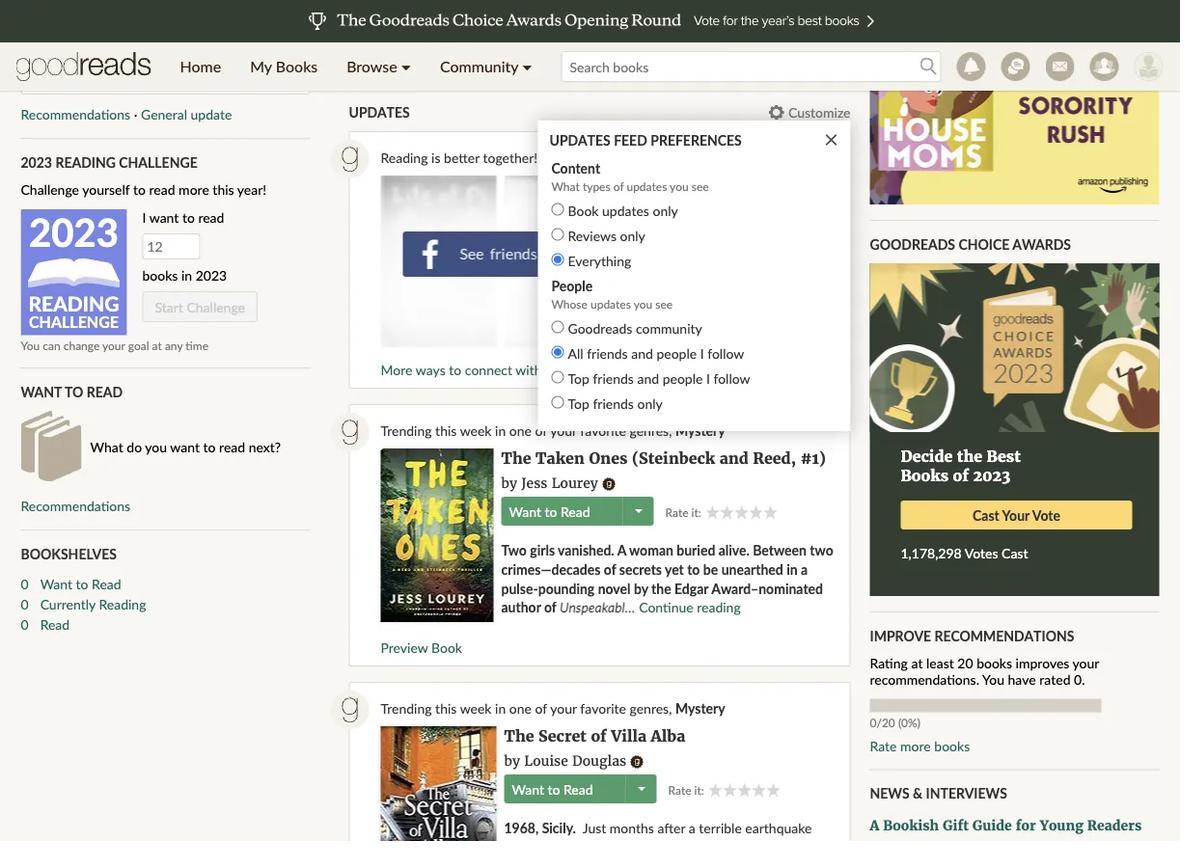Task type: locate. For each thing, give the bounding box(es) containing it.
1 vertical spatial recommendations
[[21, 498, 130, 515]]

follow
[[708, 345, 744, 362], [714, 370, 751, 387]]

want to read
[[21, 384, 123, 400], [509, 504, 590, 520], [512, 782, 593, 798]]

0 horizontal spatial cast
[[973, 507, 1000, 524]]

1 trending this week in one of your favorite genres , mystery from the top
[[381, 423, 726, 439]]

2 week from the top
[[460, 701, 492, 717]]

after
[[658, 821, 686, 837]]

content
[[552, 160, 600, 176]]

2 mystery from the top
[[676, 701, 726, 717]]

types
[[583, 179, 611, 193]]

updates feed preferences
[[550, 132, 742, 148]]

cast
[[973, 507, 1000, 524], [1002, 545, 1028, 562]]

1 horizontal spatial ▾
[[522, 57, 532, 76]]

villa
[[611, 727, 647, 747]]

alive.
[[719, 543, 750, 559]]

i down community
[[700, 345, 704, 362]]

want to read button down louise on the bottom left of page
[[512, 775, 593, 804]]

2 vertical spatial recommendations
[[935, 628, 1075, 644]]

0 vertical spatial trending this week in one of your favorite genres , mystery
[[381, 423, 726, 439]]

the for the taken ones (steinbeck and reed, #1)
[[501, 450, 531, 469]]

0 right the "rated"
[[1074, 672, 1082, 688]]

1 vertical spatial want to read button
[[512, 775, 593, 804]]

1 vertical spatial i
[[700, 345, 704, 362]]

None radio
[[552, 203, 564, 216], [552, 228, 564, 241], [552, 254, 564, 266], [552, 321, 564, 334], [552, 346, 564, 359], [552, 371, 564, 384], [552, 396, 564, 409], [552, 203, 564, 216], [552, 228, 564, 241], [552, 254, 564, 266], [552, 321, 564, 334], [552, 346, 564, 359], [552, 371, 564, 384], [552, 396, 564, 409]]

books for improves
[[977, 656, 1013, 672]]

0 horizontal spatial a
[[617, 543, 626, 559]]

0 vertical spatial cast
[[973, 507, 1000, 524]]

1 vertical spatial at
[[912, 656, 923, 672]]

currently
[[40, 596, 95, 612]]

mystery link for alba
[[676, 701, 726, 717]]

community ▾ button
[[426, 42, 547, 91]]

1 vertical spatial you
[[634, 297, 653, 311]]

a inside the just months after a terrible earthquake has destroyed the mountain town of gibellina, enz
[[689, 821, 696, 837]]

in
[[181, 268, 192, 284], [495, 423, 506, 439], [787, 562, 798, 578], [495, 701, 506, 717]]

rate more books link
[[870, 738, 1160, 754]]

it:
[[692, 506, 702, 520], [695, 784, 704, 798]]

to left 'be' at right bottom
[[687, 562, 700, 578]]

the taken ones (steinbeck and reed, #1) image
[[381, 449, 494, 623]]

can
[[43, 339, 60, 353]]

life.
[[632, 55, 658, 72]]

one up jess
[[509, 423, 532, 439]]

choice
[[959, 236, 1010, 252]]

2 vertical spatial i
[[707, 370, 710, 387]]

1 one from the top
[[509, 423, 532, 439]]

welcome
[[529, 10, 586, 27]]

1 vertical spatial updates
[[550, 132, 611, 148]]

people down all friends and people i follow on the top of page
[[663, 370, 703, 387]]

2 vertical spatial only
[[638, 395, 663, 412]]

see
[[629, 150, 649, 166], [692, 179, 709, 193], [656, 297, 673, 311]]

recommendations link up bookshelves
[[21, 498, 130, 515]]

2 vertical spatial read
[[219, 439, 245, 455]]

alba
[[651, 727, 686, 747]]

at left any
[[152, 339, 162, 353]]

1 vertical spatial people
[[663, 370, 703, 387]]

search for books to add to your shelves search field up customize "popup button"
[[561, 51, 942, 82]]

books
[[142, 268, 178, 284], [977, 656, 1013, 672], [935, 738, 970, 754]]

2 ▾ from the left
[[522, 57, 532, 76]]

friends for top friends and people i follow
[[593, 370, 634, 387]]

0 vertical spatial rate
[[666, 506, 689, 520]]

and down all friends and people i follow on the top of page
[[638, 370, 659, 387]]

1 vertical spatial a
[[689, 821, 696, 837]]

0 horizontal spatial books
[[276, 57, 318, 76]]

bob builder image
[[1135, 52, 1164, 81]]

in down connect
[[495, 423, 506, 439]]

the taken ones (steinbeck and reed, #1) link
[[501, 450, 826, 469]]

want down louise on the bottom left of page
[[512, 782, 544, 798]]

want to read button down by jess lourey
[[509, 497, 590, 526]]

1 vertical spatial this
[[435, 423, 457, 439]]

advertisement region
[[870, 0, 1160, 205]]

0 horizontal spatial the
[[590, 840, 610, 842]]

Number of books you want to read in 2023 number field
[[142, 234, 200, 260]]

least
[[927, 656, 954, 672]]

,
[[669, 423, 672, 439], [669, 701, 672, 717]]

progress bar
[[870, 699, 1102, 713]]

1 vertical spatial trending
[[381, 701, 432, 717]]

want to read down louise on the bottom left of page
[[512, 782, 593, 798]]

it: for and
[[692, 506, 702, 520]]

i
[[142, 210, 146, 226], [700, 345, 704, 362], [707, 370, 710, 387]]

recommendations for recommendations · general update
[[21, 106, 130, 123]]

2 vertical spatial goodreads
[[568, 320, 633, 337]]

what left do
[[90, 439, 123, 455]]

0 vertical spatial follow
[[708, 345, 744, 362]]

want to read for the secret of villa alba
[[512, 782, 593, 798]]

pulse-
[[501, 580, 538, 597]]

pounding
[[538, 580, 595, 597]]

1 vertical spatial favorite
[[580, 423, 626, 439]]

0 vertical spatial group
[[705, 505, 778, 520]]

1 vertical spatial the
[[504, 727, 534, 747]]

your up secret
[[550, 701, 577, 717]]

of up douglas
[[591, 727, 607, 747]]

mystery up alba
[[676, 701, 726, 717]]

woman
[[629, 543, 674, 559]]

1 vertical spatial by
[[634, 580, 648, 597]]

one for taken
[[509, 423, 532, 439]]

reading right currently
[[99, 596, 146, 612]]

community
[[636, 320, 702, 337]]

of down terrible
[[707, 840, 719, 842]]

updates up book updates only
[[627, 179, 667, 193]]

trending for the secret of villa alba
[[381, 701, 432, 717]]

2 , from the top
[[669, 701, 672, 717]]

2 horizontal spatial see
[[692, 179, 709, 193]]

reading left is
[[381, 150, 428, 166]]

0 vertical spatial week
[[460, 423, 492, 439]]

of right types
[[614, 179, 624, 193]]

0 vertical spatial this
[[213, 182, 234, 198]]

updates up reading is better together! add friends to see what they're reading.
[[550, 132, 611, 148]]

0 horizontal spatial a
[[689, 821, 696, 837]]

cast left your
[[973, 507, 1000, 524]]

the up jess
[[501, 450, 531, 469]]

read down louise douglas 'link'
[[564, 782, 593, 798]]

▾ for browse ▾
[[401, 57, 411, 76]]

only down top friends and people i follow
[[638, 395, 663, 412]]

menu
[[166, 42, 547, 91]]

books in 2023
[[142, 268, 227, 284]]

this down preview book popup button
[[435, 701, 457, 717]]

challenge left yourself
[[21, 182, 79, 198]]

group up "alive."
[[705, 505, 778, 520]]

0 vertical spatial only
[[653, 202, 678, 219]]

0 vertical spatial one
[[509, 423, 532, 439]]

this for the taken ones (steinbeck and reed, #1)
[[435, 423, 457, 439]]

books right my
[[276, 57, 318, 76]]

friends for top friends only
[[593, 395, 634, 412]]

read up currently
[[92, 576, 121, 592]]

2023 inside decide the best books of 2023
[[973, 466, 1011, 486]]

0 vertical spatial you
[[670, 179, 689, 193]]

goodreads for goodreads choice awards
[[870, 236, 956, 252]]

change
[[63, 339, 100, 353]]

1 mystery link from the top
[[676, 423, 726, 439]]

1 genres from the top
[[630, 423, 669, 439]]

0 vertical spatial a
[[617, 543, 626, 559]]

by for the secret of villa alba
[[504, 753, 520, 770]]

goodreads image
[[331, 140, 369, 179], [331, 413, 369, 452]]

favorite up community
[[442, 38, 495, 55]]

cast right votes
[[1002, 545, 1028, 562]]

trending right goodreads image
[[381, 701, 432, 717]]

books improves your recommendations. you have rated
[[870, 656, 1100, 688]]

0 vertical spatial want to read
[[21, 384, 123, 400]]

your
[[1002, 507, 1030, 524]]

1 horizontal spatial i
[[700, 345, 704, 362]]

books down number of books you want to read in 2023 number field
[[142, 268, 178, 284]]

terrible
[[699, 821, 742, 837]]

of right decide
[[953, 466, 969, 486]]

crimes—decades
[[501, 562, 601, 578]]

2 trending from the top
[[381, 701, 432, 717]]

mystery for alba
[[676, 701, 726, 717]]

the left best
[[957, 447, 983, 466]]

improves
[[1016, 656, 1070, 672]]

you inside people whose updates you see
[[634, 297, 653, 311]]

1 ▾ from the left
[[401, 57, 411, 76]]

friends up types
[[568, 150, 609, 166]]

see inside people whose updates you see
[[656, 297, 673, 311]]

2 vertical spatial you
[[145, 439, 167, 455]]

1 vertical spatial see
[[692, 179, 709, 193]]

follow for all friends and people i follow
[[708, 345, 744, 362]]

1 vertical spatial updates
[[602, 202, 650, 219]]

rating
[[870, 656, 908, 672]]

, for villa
[[669, 701, 672, 717]]

follow for top friends and people i follow
[[714, 370, 751, 387]]

1 vertical spatial goodreads image
[[331, 413, 369, 452]]

1 vertical spatial ,
[[669, 701, 672, 717]]

a up secrets
[[617, 543, 626, 559]]

goodreads author image
[[631, 756, 644, 769]]

goodreads author image
[[602, 478, 616, 491]]

0 vertical spatial goodreads
[[605, 10, 671, 27]]

0 vertical spatial see
[[629, 150, 649, 166]]

, for (steinbeck
[[669, 423, 672, 439]]

rate up after
[[668, 784, 692, 798]]

1 vertical spatial top
[[568, 395, 590, 412]]

2 trending this week in one of your favorite genres , mystery from the top
[[381, 701, 726, 717]]

1 horizontal spatial books
[[901, 466, 949, 486]]

books inside "menu"
[[276, 57, 318, 76]]

1 vertical spatial read
[[198, 210, 224, 226]]

all friends and people i follow
[[568, 345, 744, 362]]

challenge inside button
[[187, 299, 245, 315]]

by inside two girls vanished. a woman buried alive. between two crimes—decades of secrets yet to be unearthed in a pulse-pounding novel by the edgar award–nominated author of
[[634, 580, 648, 597]]

3 0 link from the top
[[21, 614, 29, 634]]

meet your favorite book, find your reading community, and manage your reading life.
[[370, 38, 830, 72]]

of up novel
[[604, 562, 616, 578]]

0 vertical spatial want to read button
[[509, 497, 590, 526]]

recommendations for recommendations
[[21, 498, 130, 515]]

lourey
[[552, 475, 598, 492]]

continue reading
[[639, 599, 741, 616]]

want down jess
[[509, 504, 541, 520]]

books right the 20
[[977, 656, 1013, 672]]

town
[[673, 840, 703, 842]]

0 vertical spatial recommendations link
[[21, 106, 130, 123]]

1 vertical spatial week
[[460, 701, 492, 717]]

to right ways
[[449, 362, 462, 379]]

you down "what"
[[670, 179, 689, 193]]

group for alba
[[708, 783, 781, 798]]

1 vertical spatial mystery
[[676, 701, 726, 717]]

people for all friends and people i follow
[[657, 345, 697, 362]]

▾ for community ▾
[[522, 57, 532, 76]]

updates for updates
[[349, 104, 410, 120]]

browse ▾ button
[[332, 42, 426, 91]]

0 vertical spatial genres
[[630, 423, 669, 439]]

reading challenge
[[29, 292, 119, 331]]

the down just
[[590, 840, 610, 842]]

books inside books improves your recommendations. you have rated
[[977, 656, 1013, 672]]

1 vertical spatial one
[[509, 701, 532, 717]]

only down content what types of updates you see
[[653, 202, 678, 219]]

1 horizontal spatial updates
[[550, 132, 611, 148]]

what down content on the top
[[552, 179, 580, 193]]

book right preview
[[431, 640, 462, 657]]

you inside books improves your recommendations. you have rated
[[983, 672, 1005, 688]]

read up number of books you want to read in 2023 number field
[[198, 210, 224, 226]]

1 week from the top
[[460, 423, 492, 439]]

read down you can change your goal at any time
[[87, 384, 123, 400]]

want to read button for secret
[[512, 775, 593, 804]]

reading inside want to read currently reading read
[[99, 596, 146, 612]]

mystery link up (steinbeck on the right bottom
[[676, 423, 726, 439]]

recommendations link up 2023 reading challenge
[[21, 106, 130, 123]]

of inside the just months after a terrible earthquake has destroyed the mountain town of gibellina, enz
[[707, 840, 719, 842]]

the secret of villa alba
[[504, 727, 686, 747]]

1 goodreads image from the top
[[331, 140, 369, 179]]

2 vertical spatial the
[[590, 840, 610, 842]]

genres for (steinbeck
[[630, 423, 669, 439]]

1 vertical spatial the
[[652, 580, 671, 597]]

a up town on the right bottom of the page
[[689, 821, 696, 837]]

0 link left want to read currently reading read
[[21, 614, 29, 634]]

0 horizontal spatial ▾
[[401, 57, 411, 76]]

reading
[[381, 150, 428, 166], [55, 154, 116, 170], [99, 596, 146, 612]]

your
[[407, 38, 438, 55], [571, 38, 602, 55], [542, 55, 573, 72], [102, 339, 125, 353], [550, 423, 577, 439], [1073, 656, 1100, 672], [550, 701, 577, 717]]

this for the secret of villa alba
[[435, 701, 457, 717]]

two girls vanished. a woman buried alive. between two crimes—decades of secrets yet to be unearthed in a pulse-pounding novel by the edgar award–nominated author of
[[501, 543, 834, 616]]

1 vertical spatial goodreads
[[870, 236, 956, 252]]

i down all friends and people i follow on the top of page
[[707, 370, 710, 387]]

the up continue
[[652, 580, 671, 597]]

the up louise on the bottom left of page
[[504, 727, 534, 747]]

group up terrible
[[708, 783, 781, 798]]

by down secrets
[[634, 580, 648, 597]]

2 goodreads image from the top
[[331, 413, 369, 452]]

i down challenge yourself to read more this year!
[[142, 210, 146, 226]]

0 vertical spatial recommendations
[[21, 106, 130, 123]]

2 horizontal spatial the
[[957, 447, 983, 466]]

favorite
[[442, 38, 495, 55], [580, 423, 626, 439], [580, 701, 626, 717]]

preview book button
[[381, 640, 462, 657]]

friends for all friends and people i follow
[[587, 345, 628, 362]]

in up by louise douglas
[[495, 701, 506, 717]]

1 vertical spatial book
[[431, 640, 462, 657]]

by louise douglas
[[504, 753, 627, 770]]

start challenge
[[155, 299, 245, 315]]

see up community
[[656, 297, 673, 311]]

cast inside cast your vote link
[[973, 507, 1000, 524]]

friends down top friends and people i follow
[[593, 395, 634, 412]]

0 vertical spatial books
[[142, 268, 178, 284]]

2 top from the top
[[568, 395, 590, 412]]

the inside decide the best books of 2023
[[957, 447, 983, 466]]

1 vertical spatial group
[[708, 783, 781, 798]]

to inside two girls vanished. a woman buried alive. between two crimes—decades of secrets yet to be unearthed in a pulse-pounding novel by the edgar award–nominated author of
[[687, 562, 700, 578]]

top for top friends and people i follow
[[568, 370, 590, 387]]

want
[[149, 210, 179, 226], [170, 439, 200, 455]]

1 mystery from the top
[[676, 423, 726, 439]]

0 vertical spatial trending
[[381, 423, 432, 439]]

what inside content what types of updates you see
[[552, 179, 580, 193]]

0 horizontal spatial i
[[142, 210, 146, 226]]

0 vertical spatial a
[[801, 562, 808, 578]]

group
[[705, 505, 778, 520], [708, 783, 781, 798]]

decide
[[901, 447, 953, 466]]

1 horizontal spatial book
[[568, 202, 599, 219]]

2 one from the top
[[509, 701, 532, 717]]

mystery up (steinbeck on the right bottom
[[676, 423, 726, 439]]

1 vertical spatial books
[[901, 466, 949, 486]]

books
[[276, 57, 318, 76], [901, 466, 949, 486]]

book
[[568, 202, 599, 219], [431, 640, 462, 657]]

group for and
[[705, 505, 778, 520]]

0 vertical spatial rate it:
[[666, 506, 702, 520]]

0 horizontal spatial more
[[179, 182, 209, 198]]

2 horizontal spatial you
[[670, 179, 689, 193]]

1 horizontal spatial what
[[552, 179, 580, 193]]

1 horizontal spatial cast
[[1002, 545, 1028, 562]]

news & interviews
[[870, 786, 1008, 802]]

(0%)
[[899, 716, 921, 730]]

0 vertical spatial what
[[552, 179, 580, 193]]

2 mystery link from the top
[[676, 701, 726, 717]]

start
[[155, 299, 183, 315]]

rate it: up after
[[668, 784, 704, 798]]

months
[[610, 821, 654, 837]]

1 vertical spatial mystery link
[[676, 701, 726, 717]]

of inside content what types of updates you see
[[614, 179, 624, 193]]

more ways to connect with friends
[[381, 362, 586, 379]]

want down 'can'
[[21, 384, 62, 400]]

in down number of books you want to read in 2023 number field
[[181, 268, 192, 284]]

genres up alba
[[630, 701, 669, 717]]

Search for books to add to your shelves search field
[[561, 51, 942, 82], [21, 64, 310, 95]]

rate it:
[[666, 506, 702, 520], [668, 784, 704, 798]]

updates inside content what types of updates you see
[[627, 179, 667, 193]]

0 left want to read currently reading read
[[21, 616, 29, 633]]

1 horizontal spatial a
[[801, 562, 808, 578]]

books for in
[[142, 268, 178, 284]]

0 vertical spatial it:
[[692, 506, 702, 520]]

by left louise on the bottom left of page
[[504, 753, 520, 770]]

community ▾
[[440, 57, 532, 76]]

2 recommendations link from the top
[[21, 498, 130, 515]]

by left jess
[[501, 475, 517, 492]]

general update button
[[141, 106, 232, 123]]

1 trending from the top
[[381, 423, 432, 439]]

want to read down "change"
[[21, 384, 123, 400]]

1 vertical spatial rate it:
[[668, 784, 704, 798]]

0 horizontal spatial you
[[145, 439, 167, 455]]

2 vertical spatial want to read
[[512, 782, 593, 798]]

top
[[568, 370, 590, 387], [568, 395, 590, 412]]

2 vertical spatial this
[[435, 701, 457, 717]]

mystery
[[676, 423, 726, 439], [676, 701, 726, 717]]

1 top from the top
[[568, 370, 590, 387]]

0 0 0
[[21, 576, 29, 633]]

0 horizontal spatial books
[[142, 268, 178, 284]]

at left least
[[912, 656, 923, 672]]

a down between
[[801, 562, 808, 578]]

2 vertical spatial challenge
[[187, 299, 245, 315]]

the
[[501, 450, 531, 469], [504, 727, 534, 747]]

my books link
[[236, 42, 332, 91]]

0 vertical spatial updates
[[349, 104, 410, 120]]

2 genres from the top
[[630, 701, 669, 717]]

2 horizontal spatial i
[[707, 370, 710, 387]]

0 horizontal spatial search for books to add to your shelves search field
[[21, 64, 310, 95]]

0 vertical spatial mystery link
[[676, 423, 726, 439]]

rated
[[1040, 672, 1071, 688]]

what
[[652, 150, 682, 166]]

1 vertical spatial books
[[977, 656, 1013, 672]]

add
[[541, 150, 565, 166]]

this left "year!"
[[213, 182, 234, 198]]

in down between
[[787, 562, 798, 578]]

to down "change"
[[65, 384, 83, 400]]

content what types of updates you see
[[552, 160, 709, 193]]

0 vertical spatial the
[[501, 450, 531, 469]]

news
[[870, 786, 910, 802]]

books up the 1,178,298
[[901, 466, 949, 486]]

1 horizontal spatial the
[[652, 580, 671, 597]]

community
[[440, 57, 519, 76]]

updates
[[627, 179, 667, 193], [602, 202, 650, 219], [591, 297, 631, 311]]

it: up terrible
[[695, 784, 704, 798]]

favorite inside the meet your favorite book, find your reading community, and manage your reading life.
[[442, 38, 495, 55]]

you right do
[[145, 439, 167, 455]]

people whose updates you see
[[552, 278, 673, 311]]

it: for alba
[[695, 784, 704, 798]]

2 vertical spatial rate
[[668, 784, 692, 798]]

trending down more
[[381, 423, 432, 439]]

one up louise on the bottom left of page
[[509, 701, 532, 717]]

updates for updates feed preferences
[[550, 132, 611, 148]]

goodreads for goodreads community
[[568, 320, 633, 337]]

to inside want to read currently reading read
[[76, 576, 88, 592]]

1 , from the top
[[669, 423, 672, 439]]

young
[[1040, 817, 1084, 834]]

book up reviews
[[568, 202, 599, 219]]

genres for villa
[[630, 701, 669, 717]]

more down the (0%)
[[901, 738, 931, 754]]

menu containing home
[[166, 42, 547, 91]]

goodreads up life.
[[605, 10, 671, 27]]



Task type: vqa. For each thing, say whether or not it's contained in the screenshot.
0/20 (0%) Rate more books
yes



Task type: describe. For each thing, give the bounding box(es) containing it.
the secret of villa alba image
[[381, 727, 497, 842]]

you can change your goal at any time
[[21, 339, 208, 353]]

just months after a terrible earthquake has destroyed the mountain town of gibellina, enz
[[504, 821, 831, 842]]

i want to read
[[142, 210, 224, 226]]

1968, sicily.
[[504, 821, 583, 837]]

of inside decide the best books of 2023
[[953, 466, 969, 486]]

books inside 0/20 (0%) rate more books
[[935, 738, 970, 754]]

readers
[[1088, 817, 1142, 834]]

1 vertical spatial cast
[[1002, 545, 1028, 562]]

1 horizontal spatial at
[[912, 656, 923, 672]]

preferences
[[651, 132, 742, 148]]

people for top friends and people i follow
[[663, 370, 703, 387]]

2023 reading challenge
[[21, 154, 198, 170]]

want inside want to read currently reading read
[[40, 576, 72, 592]]

i for all friends and people i follow
[[700, 345, 704, 362]]

1 vertical spatial challenge
[[21, 182, 79, 198]]

friends down all
[[545, 362, 586, 379]]

dismiss image
[[824, 132, 839, 148]]

guide
[[973, 817, 1012, 834]]

novel
[[598, 580, 631, 597]]

more inside 0/20 (0%) rate more books
[[901, 738, 931, 754]]

connect
[[465, 362, 513, 379]]

read for yourself
[[149, 182, 175, 198]]

1 0 link from the top
[[21, 574, 29, 594]]

mystery for and
[[676, 423, 726, 439]]

louise
[[524, 753, 568, 770]]

mountain
[[613, 840, 669, 842]]

meet
[[370, 38, 403, 55]]

of up taken
[[535, 423, 547, 439]]

girls
[[530, 543, 555, 559]]

earthquake
[[746, 821, 812, 837]]

week for the taken ones (steinbeck and reed, #1)
[[460, 423, 492, 439]]

reading down edgar on the right of page
[[697, 599, 741, 616]]

trending this week in one of your favorite genres , mystery for secret
[[381, 701, 726, 717]]

between
[[753, 543, 807, 559]]

vanished.
[[558, 543, 615, 559]]

0 vertical spatial you
[[21, 339, 40, 353]]

trending this week in one of your favorite genres , mystery for taken
[[381, 423, 726, 439]]

read for want
[[198, 210, 224, 226]]

your right the meet
[[407, 38, 438, 55]]

0 vertical spatial book
[[568, 202, 599, 219]]

jess
[[521, 475, 548, 492]]

goodreads choice awards image
[[870, 264, 1160, 433]]

is
[[432, 150, 441, 166]]

0 horizontal spatial at
[[152, 339, 162, 353]]

home
[[180, 57, 221, 76]]

you inside content what types of updates you see
[[670, 179, 689, 193]]

bookish
[[883, 817, 939, 834]]

0 horizontal spatial see
[[629, 150, 649, 166]]

2 0 link from the top
[[21, 594, 29, 614]]

0 horizontal spatial book
[[431, 640, 462, 657]]

only for friends
[[638, 395, 663, 412]]

customize
[[789, 104, 851, 121]]

in inside two girls vanished. a woman buried alive. between two crimes—decades of secrets yet to be unearthed in a pulse-pounding novel by the edgar award–nominated author of
[[787, 562, 798, 578]]

challenge
[[29, 312, 119, 331]]

books inside decide the best books of 2023
[[901, 466, 949, 486]]

interviews
[[926, 786, 1008, 802]]

cast your vote
[[973, 507, 1061, 524]]

top friends only
[[568, 395, 663, 412]]

goodreads community
[[568, 320, 702, 337]]

to left next?
[[203, 439, 216, 455]]

rate it: for alba
[[668, 784, 704, 798]]

to up the meet your favorite book, find your reading community, and manage your reading life.
[[589, 10, 602, 27]]

trending for the taken ones (steinbeck and reed, #1)
[[381, 423, 432, 439]]

do
[[127, 439, 142, 455]]

vote
[[1033, 507, 1061, 524]]

read link
[[40, 614, 310, 634]]

friend requests image
[[1090, 52, 1119, 81]]

favorite for secret
[[580, 701, 626, 717]]

author
[[501, 599, 541, 616]]

Search books text field
[[561, 51, 942, 82]]

see facebook friends who are on goodreads image
[[381, 176, 743, 348]]

and down goodreads community
[[631, 345, 653, 362]]

your right book,
[[542, 55, 573, 72]]

to right yourself
[[133, 182, 146, 198]]

to up number of books you want to read in 2023 number field
[[182, 210, 195, 226]]

browse
[[347, 57, 397, 76]]

together!
[[483, 150, 538, 166]]

notifications image
[[957, 52, 986, 81]]

reading is better together! add friends to see what they're reading.
[[381, 150, 777, 166]]

my books
[[250, 57, 318, 76]]

1 vertical spatial what
[[90, 439, 123, 455]]

rate for alba
[[668, 784, 692, 798]]

.
[[1082, 672, 1085, 688]]

everything
[[568, 253, 632, 269]]

ways
[[416, 362, 446, 379]]

continue
[[639, 599, 694, 616]]

see inside content what types of updates you see
[[692, 179, 709, 193]]

book updates only
[[568, 202, 678, 219]]

browse ▾
[[347, 57, 411, 76]]

taken
[[536, 450, 585, 469]]

any
[[165, 339, 183, 353]]

the inside two girls vanished. a woman buried alive. between two crimes—decades of secrets yet to be unearthed in a pulse-pounding novel by the edgar award–nominated author of
[[652, 580, 671, 597]]

your left goal at the top left
[[102, 339, 125, 353]]

mystery link for and
[[676, 423, 726, 439]]

my
[[250, 57, 272, 76]]

0 down bookshelves
[[21, 576, 29, 592]]

rate it: for and
[[666, 506, 702, 520]]

my group discussions image
[[1001, 52, 1030, 81]]

one for secret
[[509, 701, 532, 717]]

and inside the meet your favorite book, find your reading community, and manage your reading life.
[[748, 38, 773, 55]]

what do you want to read next?
[[90, 439, 281, 455]]

0/20 (0%) rate more books
[[870, 716, 970, 754]]

reviews
[[568, 227, 617, 244]]

reading.
[[730, 150, 777, 166]]

be
[[703, 562, 718, 578]]

to down louise on the bottom left of page
[[548, 782, 560, 798]]

1 horizontal spatial search for books to add to your shelves search field
[[561, 51, 942, 82]]

want to read currently reading read
[[40, 576, 146, 633]]

votes
[[965, 545, 999, 562]]

1 vertical spatial want
[[170, 439, 200, 455]]

currently reading link
[[40, 594, 310, 614]]

the taken ones (steinbeck and reed, #1)
[[501, 450, 826, 469]]

#1)
[[801, 450, 826, 469]]

your down welcome to goodreads
[[571, 38, 602, 55]]

read down currently
[[40, 616, 70, 633]]

the inside the just months after a terrible earthquake has destroyed the mountain town of gibellina, enz
[[590, 840, 610, 842]]

two
[[501, 543, 527, 559]]

1 vertical spatial only
[[620, 227, 646, 244]]

to down by jess lourey
[[545, 504, 557, 520]]

reading left life.
[[577, 55, 628, 72]]

your up taken
[[550, 423, 577, 439]]

reading up yourself
[[55, 154, 116, 170]]

customize button
[[769, 104, 851, 121]]

a inside two girls vanished. a woman buried alive. between two crimes—decades of secrets yet to be unearthed in a pulse-pounding novel by the edgar award–nominated author of
[[801, 562, 808, 578]]

reed,
[[753, 450, 796, 469]]

yourself
[[82, 182, 130, 198]]

time
[[186, 339, 208, 353]]

of down pounding
[[544, 599, 557, 616]]

inbox image
[[1046, 52, 1075, 81]]

read down lourey
[[561, 504, 590, 520]]

goodreads image
[[331, 691, 369, 730]]

more
[[381, 362, 413, 379]]

update
[[191, 106, 232, 123]]

awards
[[1013, 236, 1071, 252]]

sicily.
[[542, 821, 576, 837]]

rate inside 0/20 (0%) rate more books
[[870, 738, 897, 754]]

year!
[[237, 182, 266, 198]]

0 vertical spatial want
[[149, 210, 179, 226]]

two
[[810, 543, 834, 559]]

favorite for taken
[[580, 423, 626, 439]]

0 vertical spatial challenge
[[119, 154, 198, 170]]

Search books text field
[[21, 64, 310, 95]]

top for top friends only
[[568, 395, 590, 412]]

buried
[[677, 543, 716, 559]]

1 horizontal spatial a
[[870, 817, 880, 834]]

of up secret
[[535, 701, 547, 717]]

unspeakabl…
[[560, 599, 635, 616]]

0 vertical spatial i
[[142, 210, 146, 226]]

rate for and
[[666, 506, 689, 520]]

20
[[958, 656, 973, 672]]

jess lourey link
[[521, 475, 598, 492]]

yet
[[665, 562, 684, 578]]

more ways to connect with friends link
[[381, 362, 586, 379]]

better
[[444, 150, 480, 166]]

secrets
[[620, 562, 662, 578]]

updates inside people whose updates you see
[[591, 297, 631, 311]]

reading
[[29, 292, 119, 316]]

0 left currently
[[21, 596, 29, 612]]

and left reed,
[[720, 450, 749, 469]]

0/20
[[870, 716, 896, 730]]

by for the taken ones (steinbeck and reed, #1)
[[501, 475, 517, 492]]

&
[[913, 786, 923, 802]]

challenge yourself to read more this year!
[[21, 182, 266, 198]]

the for the secret of villa alba
[[504, 727, 534, 747]]

edgar
[[675, 580, 709, 597]]

week for the secret of villa alba
[[460, 701, 492, 717]]

feed
[[614, 132, 648, 148]]

all
[[568, 345, 584, 362]]

reading down welcome to goodreads
[[606, 38, 657, 55]]

0 vertical spatial more
[[179, 182, 209, 198]]

only for updates
[[653, 202, 678, 219]]

your inside books improves your recommendations. you have rated
[[1073, 656, 1100, 672]]

1968,
[[504, 821, 539, 837]]

to down feed
[[613, 150, 625, 166]]

want to read button for taken
[[509, 497, 590, 526]]

reviews only
[[568, 227, 646, 244]]

a inside two girls vanished. a woman buried alive. between two crimes—decades of secrets yet to be unearthed in a pulse-pounding novel by the edgar award–nominated author of
[[617, 543, 626, 559]]

gift
[[943, 817, 969, 834]]

want to read for the taken ones (steinbeck and reed, #1)
[[509, 504, 590, 520]]

i for top friends and people i follow
[[707, 370, 710, 387]]

1 recommendations link from the top
[[21, 106, 130, 123]]



